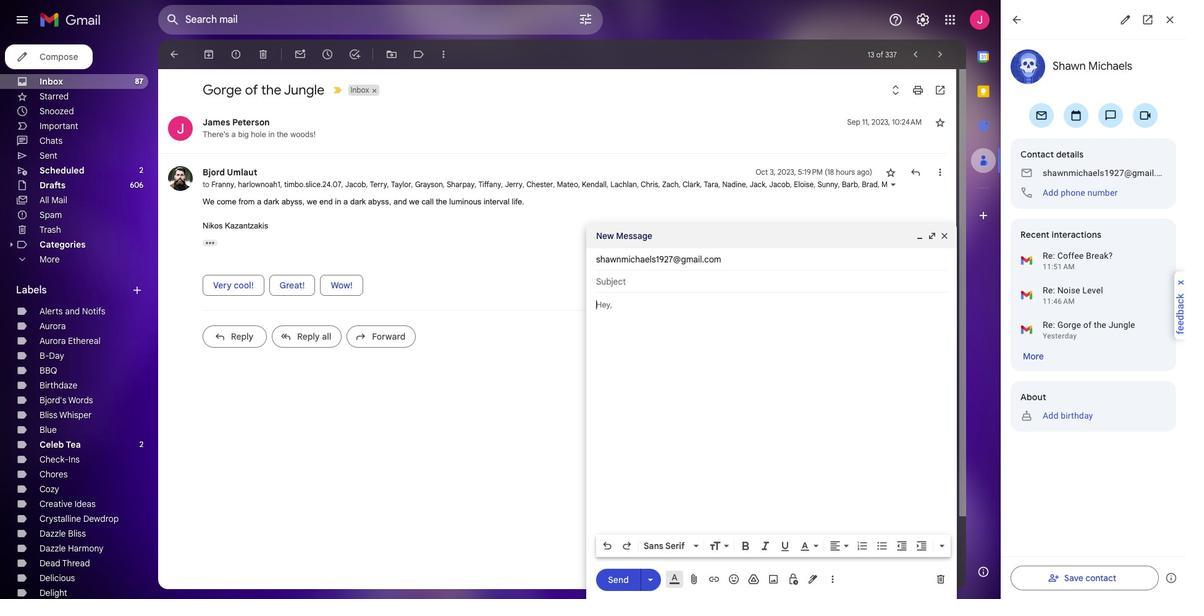 Task type: locate. For each thing, give the bounding box(es) containing it.
22 , from the left
[[814, 180, 816, 189]]

0 horizontal spatial of
[[245, 82, 258, 98]]

Search mail text field
[[185, 14, 544, 26]]

1 horizontal spatial jacob
[[769, 180, 790, 189]]

0 vertical spatial not starred checkbox
[[934, 116, 946, 128]]

settings image
[[915, 12, 930, 27]]

ins
[[68, 454, 80, 465]]

important link
[[40, 120, 78, 132]]

inbox inside labels navigation
[[40, 76, 63, 87]]

337
[[885, 50, 897, 59]]

inbox up starred link
[[40, 76, 63, 87]]

a left big
[[231, 130, 236, 139]]

we left call
[[409, 197, 419, 206]]

0 horizontal spatial dark
[[264, 197, 279, 206]]

not starred checkbox for sep 11, 2023, 10:24 am
[[934, 116, 946, 128]]

1 dazzle from the top
[[40, 528, 66, 539]]

3,
[[770, 167, 776, 177]]

a right end
[[343, 197, 348, 206]]

from
[[239, 197, 255, 206]]

ethereal
[[68, 335, 101, 347]]

reply inside "link"
[[297, 331, 320, 342]]

all mail
[[40, 195, 67, 206]]

aurora ethereal
[[40, 335, 101, 347]]

sunny
[[817, 180, 838, 189]]

interval
[[484, 197, 510, 206]]

and down taylor
[[393, 197, 407, 206]]

a right from
[[257, 197, 261, 206]]

celeb
[[40, 439, 64, 450]]

aurora link
[[40, 321, 66, 332]]

1 vertical spatial not starred image
[[885, 166, 897, 179]]

insert photo image
[[767, 573, 780, 586]]

discard draft ‪(⌘⇧d)‬ image
[[935, 573, 947, 586]]

tara
[[704, 180, 718, 189]]

0 vertical spatial 2023,
[[872, 117, 890, 127]]

aurora down alerts
[[40, 321, 66, 332]]

there's a big hole in the woods!
[[203, 130, 316, 139]]

bjord's words
[[40, 395, 93, 406]]

1 horizontal spatial in
[[335, 197, 341, 206]]

1 vertical spatial 2023,
[[778, 167, 796, 177]]

jacob up we come from a dark abyss, we end in a dark abyss, and we call the luminous interval life. on the top of the page
[[345, 180, 366, 189]]

peterson
[[232, 117, 270, 128]]

oct 3, 2023, 5:19 pm (18 hours ago) cell
[[756, 166, 872, 179]]

lachlan
[[610, 180, 637, 189]]

show trimmed content image
[[203, 239, 217, 246]]

more formatting options image
[[936, 540, 948, 552]]

dazzle harmony
[[40, 543, 103, 554]]

and inside labels navigation
[[65, 306, 80, 317]]

2 we from the left
[[409, 197, 419, 206]]

labels heading
[[16, 284, 131, 297]]

we
[[203, 197, 215, 206]]

reply
[[231, 331, 253, 342], [297, 331, 320, 342]]

very cool!
[[213, 280, 254, 291]]

add to tasks image
[[348, 48, 361, 61]]

,
[[234, 180, 236, 189], [280, 180, 282, 189], [341, 180, 343, 189], [366, 180, 368, 189], [387, 180, 389, 189], [411, 180, 413, 189], [443, 180, 445, 189], [475, 180, 477, 189], [501, 180, 503, 189], [523, 180, 525, 189], [553, 180, 555, 189], [578, 180, 580, 189], [607, 180, 609, 189], [637, 180, 639, 189], [658, 180, 660, 189], [679, 180, 681, 189], [700, 180, 702, 189], [718, 180, 720, 189], [746, 180, 748, 189], [765, 180, 767, 189], [790, 180, 792, 189], [814, 180, 816, 189], [838, 180, 840, 189], [858, 180, 860, 189], [878, 180, 880, 189], [897, 180, 899, 189], [979, 180, 983, 189], [1001, 180, 1005, 189], [1049, 180, 1053, 189], [1078, 180, 1082, 189], [1098, 180, 1102, 189], [1126, 180, 1130, 189]]

more options image
[[829, 573, 836, 586]]

kendall
[[582, 180, 607, 189]]

1 horizontal spatial not starred checkbox
[[934, 116, 946, 128]]

the left jungle
[[261, 82, 281, 98]]

umlaut
[[227, 167, 257, 178]]

0 horizontal spatial jacob
[[345, 180, 366, 189]]

dark down harlownoah1
[[264, 197, 279, 206]]

sans serif
[[644, 541, 685, 552]]

1 abyss, from the left
[[281, 197, 305, 206]]

spam link
[[40, 209, 62, 221]]

abyss, down terry
[[368, 197, 391, 206]]

1 vertical spatial dazzle
[[40, 543, 66, 554]]

a
[[231, 130, 236, 139], [257, 197, 261, 206], [343, 197, 348, 206]]

606
[[130, 180, 143, 190]]

dazzle up dead
[[40, 543, 66, 554]]

1 horizontal spatial dark
[[350, 197, 366, 206]]

aurora down aurora link
[[40, 335, 66, 347]]

2023, right the 11,
[[872, 117, 890, 127]]

very cool! button
[[203, 275, 264, 296]]

inbox for inbox link
[[40, 76, 63, 87]]

21 , from the left
[[790, 180, 792, 189]]

underline ‪(⌘u)‬ image
[[779, 541, 791, 553]]

0 vertical spatial bliss
[[40, 410, 57, 421]]

minimize image
[[915, 231, 925, 241]]

and
[[393, 197, 407, 206], [65, 306, 80, 317]]

crystalline
[[40, 513, 81, 524]]

of right 13
[[876, 50, 883, 59]]

more button
[[0, 252, 148, 267]]

0 horizontal spatial reply
[[231, 331, 253, 342]]

2 dazzle from the top
[[40, 543, 66, 554]]

15 , from the left
[[658, 180, 660, 189]]

30 , from the left
[[1078, 180, 1082, 189]]

2 aurora from the top
[[40, 335, 66, 347]]

None search field
[[158, 5, 603, 35]]

list
[[158, 104, 1186, 357]]

2023, right 3, in the right of the page
[[778, 167, 796, 177]]

2 reply from the left
[[297, 331, 320, 342]]

0 horizontal spatial we
[[307, 197, 317, 206]]

dazzle harmony link
[[40, 543, 103, 554]]

snoozed link
[[40, 106, 74, 117]]

23 , from the left
[[838, 180, 840, 189]]

bliss down crystalline dewdrop link
[[68, 528, 86, 539]]

back to inbox image
[[168, 48, 180, 61]]

16 , from the left
[[679, 180, 681, 189]]

abyss, down timbo.slice.24.07
[[281, 197, 305, 206]]

2 2 from the top
[[139, 440, 143, 449]]

the left woods!
[[277, 130, 288, 139]]

sent
[[40, 150, 57, 161]]

sep 11, 2023, 10:24 am cell
[[847, 116, 922, 128]]

1 horizontal spatial inbox
[[351, 85, 369, 95]]

6 , from the left
[[411, 180, 413, 189]]

0 horizontal spatial and
[[65, 306, 80, 317]]

0 vertical spatial dazzle
[[40, 528, 66, 539]]

0 horizontal spatial bliss
[[40, 410, 57, 421]]

chats link
[[40, 135, 63, 146]]

bbq
[[40, 365, 57, 376]]

drafts link
[[40, 180, 66, 191]]

james peterson
[[203, 117, 270, 128]]

insert link ‪(⌘k)‬ image
[[708, 573, 720, 586]]

creative
[[40, 499, 72, 510]]

oct 3, 2023, 5:19 pm (18 hours ago)
[[756, 167, 872, 177]]

aurora for aurora link
[[40, 321, 66, 332]]

bliss up blue link
[[40, 410, 57, 421]]

2023, for 5:19 pm
[[778, 167, 796, 177]]

the
[[261, 82, 281, 98], [277, 130, 288, 139], [436, 197, 447, 206]]

24 , from the left
[[858, 180, 860, 189]]

Message Body text field
[[596, 299, 947, 531]]

categories link
[[40, 239, 86, 250]]

and down labels heading in the left of the page
[[65, 306, 80, 317]]

dazzle down crystalline
[[40, 528, 66, 539]]

0 horizontal spatial not starred image
[[885, 166, 897, 179]]

not starred checkbox right the 10:24 am
[[934, 116, 946, 128]]

more send options image
[[644, 574, 657, 586]]

2 vertical spatial the
[[436, 197, 447, 206]]

of right gorge
[[245, 82, 258, 98]]

14 , from the left
[[637, 180, 639, 189]]

reply down the cool! on the top left
[[231, 331, 253, 342]]

1 vertical spatial not starred checkbox
[[885, 166, 897, 179]]

we left end
[[307, 197, 317, 206]]

inbox inside button
[[351, 85, 369, 95]]

0 horizontal spatial abyss,
[[281, 197, 305, 206]]

inbox down "add to tasks" icon
[[351, 85, 369, 95]]

abyss,
[[281, 197, 305, 206], [368, 197, 391, 206]]

1 vertical spatial 2
[[139, 440, 143, 449]]

check-ins link
[[40, 454, 80, 465]]

report spam image
[[230, 48, 242, 61]]

1 horizontal spatial abyss,
[[368, 197, 391, 206]]

trash link
[[40, 224, 61, 235]]

bliss
[[40, 410, 57, 421], [68, 528, 86, 539]]

attach files image
[[688, 573, 701, 586]]

13 , from the left
[[607, 180, 609, 189]]

starred
[[40, 91, 69, 102]]

delight
[[40, 587, 67, 599]]

categories
[[40, 239, 86, 250]]

1 horizontal spatial 2023,
[[872, 117, 890, 127]]

2023,
[[872, 117, 890, 127], [778, 167, 796, 177]]

(18
[[825, 167, 834, 177]]

delete image
[[257, 48, 269, 61]]

delicious
[[40, 573, 75, 584]]

brad
[[862, 180, 878, 189]]

not starred image for sep 11, 2023, 10:24 am
[[934, 116, 946, 128]]

18 , from the left
[[718, 180, 720, 189]]

0 vertical spatial and
[[393, 197, 407, 206]]

in right end
[[335, 197, 341, 206]]

1 vertical spatial and
[[65, 306, 80, 317]]

1 2 from the top
[[139, 166, 143, 175]]

1 jacob from the left
[[345, 180, 366, 189]]

delicious link
[[40, 573, 75, 584]]

0 vertical spatial not starred image
[[934, 116, 946, 128]]

mike
[[882, 180, 897, 189]]

dazzle bliss link
[[40, 528, 86, 539]]

gorge
[[203, 82, 242, 98]]

not starred image right the 10:24 am
[[934, 116, 946, 128]]

numbered list ‪(⌘⇧7)‬ image
[[856, 540, 869, 552]]

the right call
[[436, 197, 447, 206]]

redo ‪(⌘y)‬ image
[[621, 540, 633, 552]]

0 horizontal spatial in
[[268, 130, 275, 139]]

dazzle
[[40, 528, 66, 539], [40, 543, 66, 554]]

reply left all
[[297, 331, 320, 342]]

side panel section
[[966, 40, 1001, 589]]

indent more ‪(⌘])‬ image
[[915, 540, 928, 552]]

1 horizontal spatial of
[[876, 50, 883, 59]]

9 , from the left
[[501, 180, 503, 189]]

1 aurora from the top
[[40, 321, 66, 332]]

not starred image up mike
[[885, 166, 897, 179]]

0 horizontal spatial not starred checkbox
[[885, 166, 897, 179]]

jacob down 3, in the right of the page
[[769, 180, 790, 189]]

not starred image
[[934, 116, 946, 128], [885, 166, 897, 179]]

1 vertical spatial aurora
[[40, 335, 66, 347]]

0 vertical spatial of
[[876, 50, 883, 59]]

1 reply from the left
[[231, 331, 253, 342]]

in right hole
[[268, 130, 275, 139]]

advanced search options image
[[573, 7, 598, 32]]

1 horizontal spatial not starred image
[[934, 116, 946, 128]]

1 vertical spatial of
[[245, 82, 258, 98]]

1 horizontal spatial we
[[409, 197, 419, 206]]

0 horizontal spatial inbox
[[40, 76, 63, 87]]

1 , from the left
[[234, 180, 236, 189]]

Subject field
[[596, 276, 947, 288]]

dialog
[[586, 224, 957, 599]]

sans serif option
[[641, 540, 691, 552]]

1 we from the left
[[307, 197, 317, 206]]

not starred checkbox up mike
[[885, 166, 897, 179]]

we
[[307, 197, 317, 206], [409, 197, 419, 206]]

mail
[[51, 195, 67, 206]]

1 horizontal spatial a
[[257, 197, 261, 206]]

italic ‪(⌘i)‬ image
[[759, 540, 772, 552]]

1 vertical spatial bliss
[[68, 528, 86, 539]]

tab list
[[966, 40, 1001, 555]]

2 jacob from the left
[[769, 180, 790, 189]]

big
[[238, 130, 249, 139]]

1 horizontal spatial reply
[[297, 331, 320, 342]]

bbq link
[[40, 365, 57, 376]]

0 vertical spatial aurora
[[40, 321, 66, 332]]

chris
[[641, 180, 658, 189]]

serif
[[665, 541, 685, 552]]

show details image
[[889, 181, 897, 188]]

dazzle for dazzle bliss
[[40, 528, 66, 539]]

of
[[876, 50, 883, 59], [245, 82, 258, 98]]

nikos
[[203, 221, 223, 230]]

of for 13
[[876, 50, 883, 59]]

10 , from the left
[[523, 180, 525, 189]]

0 horizontal spatial 2023,
[[778, 167, 796, 177]]

cozy link
[[40, 484, 59, 495]]

cozy
[[40, 484, 59, 495]]

0 vertical spatial 2
[[139, 166, 143, 175]]

2023, for 10:24 am
[[872, 117, 890, 127]]

notifs
[[82, 306, 105, 317]]

Not starred checkbox
[[934, 116, 946, 128], [885, 166, 897, 179]]

dark right end
[[350, 197, 366, 206]]

11 , from the left
[[553, 180, 555, 189]]



Task type: vqa. For each thing, say whether or not it's contained in the screenshot.
2nd Reply from left
yes



Task type: describe. For each thing, give the bounding box(es) containing it.
0 vertical spatial in
[[268, 130, 275, 139]]

gorge of the jungle
[[203, 82, 325, 98]]

2 dark from the left
[[350, 197, 366, 206]]

send button
[[596, 569, 641, 591]]

dewdrop
[[83, 513, 119, 524]]

2 horizontal spatial a
[[343, 197, 348, 206]]

2 for celeb tea
[[139, 440, 143, 449]]

list containing james peterson
[[158, 104, 1186, 357]]

delight link
[[40, 587, 67, 599]]

0 vertical spatial the
[[261, 82, 281, 98]]

great! button
[[269, 275, 315, 296]]

dialog containing sans serif
[[586, 224, 957, 599]]

archive image
[[203, 48, 215, 61]]

blue
[[40, 424, 57, 436]]

reply link
[[203, 325, 267, 347]]

dazzle for dazzle harmony
[[40, 543, 66, 554]]

insert signature image
[[807, 573, 819, 586]]

1 vertical spatial the
[[277, 130, 288, 139]]

check-
[[40, 454, 68, 465]]

1 vertical spatial in
[[335, 197, 341, 206]]

more image
[[437, 48, 450, 61]]

tea
[[66, 439, 81, 450]]

barb
[[842, 180, 858, 189]]

13
[[868, 50, 874, 59]]

28 , from the left
[[1001, 180, 1005, 189]]

forward link
[[347, 325, 416, 347]]

10:24 am
[[892, 117, 922, 127]]

25 , from the left
[[878, 180, 880, 189]]

there's
[[203, 130, 229, 139]]

indent less ‪(⌘[)‬ image
[[896, 540, 908, 552]]

b-day link
[[40, 350, 64, 361]]

inbox button
[[348, 85, 370, 96]]

19 , from the left
[[746, 180, 748, 189]]

celeb tea
[[40, 439, 81, 450]]

of for gorge
[[245, 82, 258, 98]]

words
[[68, 395, 93, 406]]

26 , from the left
[[897, 180, 899, 189]]

toggle confidential mode image
[[787, 573, 799, 586]]

labels
[[16, 284, 47, 297]]

timbo.slice.24.07
[[284, 180, 341, 189]]

end
[[319, 197, 333, 206]]

clark
[[683, 180, 700, 189]]

sharpay
[[447, 180, 475, 189]]

20 , from the left
[[765, 180, 767, 189]]

sent link
[[40, 150, 57, 161]]

29 , from the left
[[1049, 180, 1053, 189]]

inbox link
[[40, 76, 63, 87]]

dazzle bliss
[[40, 528, 86, 539]]

1 dark from the left
[[264, 197, 279, 206]]

drafts
[[40, 180, 66, 191]]

trash
[[40, 224, 61, 235]]

labels navigation
[[0, 40, 158, 599]]

wow! button
[[320, 275, 363, 296]]

nadine
[[722, 180, 746, 189]]

bjord's words link
[[40, 395, 93, 406]]

very
[[213, 280, 232, 291]]

support image
[[888, 12, 903, 27]]

chores link
[[40, 469, 68, 480]]

bjord's
[[40, 395, 66, 406]]

11,
[[862, 117, 870, 127]]

reply for reply all
[[297, 331, 320, 342]]

taylor
[[391, 180, 411, 189]]

undo ‪(⌘z)‬ image
[[601, 540, 613, 552]]

pop out image
[[927, 231, 937, 241]]

jack
[[750, 180, 765, 189]]

31 , from the left
[[1098, 180, 1102, 189]]

scheduled link
[[40, 165, 84, 176]]

close image
[[940, 231, 949, 241]]

luminous
[[449, 197, 481, 206]]

1 horizontal spatial bliss
[[68, 528, 86, 539]]

gmail image
[[40, 7, 107, 32]]

jerry
[[505, 180, 523, 189]]

bulleted list ‪(⌘⇧8)‬ image
[[876, 540, 888, 552]]

nikos kazantzakis
[[203, 221, 268, 230]]

snooze image
[[321, 48, 334, 61]]

32 , from the left
[[1126, 180, 1130, 189]]

formatting options toolbar
[[596, 535, 951, 557]]

5 , from the left
[[387, 180, 389, 189]]

not starred checkbox for oct 3, 2023, 5:19 pm (18 hours ago)
[[885, 166, 897, 179]]

1 horizontal spatial and
[[393, 197, 407, 206]]

franny
[[211, 180, 234, 189]]

ideas
[[75, 499, 96, 510]]

27 , from the left
[[979, 180, 983, 189]]

james
[[203, 117, 230, 128]]

zach
[[662, 180, 679, 189]]

labels image
[[413, 48, 425, 61]]

insert emoji ‪(⌘⇧2)‬ image
[[728, 573, 740, 586]]

more
[[40, 254, 60, 265]]

0 horizontal spatial a
[[231, 130, 236, 139]]

move to image
[[385, 48, 398, 61]]

2 , from the left
[[280, 180, 282, 189]]

starred link
[[40, 91, 69, 102]]

whisper
[[59, 410, 92, 421]]

thread
[[62, 558, 90, 569]]

7 , from the left
[[443, 180, 445, 189]]

3 , from the left
[[341, 180, 343, 189]]

search mail image
[[162, 9, 184, 31]]

bold ‪(⌘b)‬ image
[[739, 540, 752, 552]]

5:19 pm
[[798, 167, 823, 177]]

13 of 337
[[868, 50, 897, 59]]

main menu image
[[15, 12, 30, 27]]

4 , from the left
[[366, 180, 368, 189]]

blue link
[[40, 424, 57, 436]]

important
[[40, 120, 78, 132]]

b-day
[[40, 350, 64, 361]]

bjord
[[203, 167, 225, 178]]

life.
[[512, 197, 524, 206]]

compose button
[[5, 44, 93, 69]]

all mail link
[[40, 195, 67, 206]]

celeb tea link
[[40, 439, 81, 450]]

2 for scheduled
[[139, 166, 143, 175]]

snoozed
[[40, 106, 74, 117]]

chores
[[40, 469, 68, 480]]

inbox for inbox button
[[351, 85, 369, 95]]

harlownoah1
[[238, 180, 280, 189]]

creative ideas link
[[40, 499, 96, 510]]

8 , from the left
[[475, 180, 477, 189]]

reply all
[[297, 331, 331, 342]]

hole
[[251, 130, 266, 139]]

all
[[40, 195, 49, 206]]

we come from a dark abyss, we end in a dark abyss, and we call the luminous interval life.
[[203, 197, 524, 206]]

send
[[608, 574, 629, 585]]

bliss whisper link
[[40, 410, 92, 421]]

17 , from the left
[[700, 180, 702, 189]]

alerts and notifs
[[40, 306, 105, 317]]

crystalline dewdrop
[[40, 513, 119, 524]]

tiffany
[[478, 180, 501, 189]]

check-ins
[[40, 454, 80, 465]]

insert files using drive image
[[747, 573, 760, 586]]

crystalline dewdrop link
[[40, 513, 119, 524]]

to
[[203, 180, 209, 189]]

not starred image for oct 3, 2023, 5:19 pm (18 hours ago)
[[885, 166, 897, 179]]

12 , from the left
[[578, 180, 580, 189]]

forward
[[372, 331, 405, 342]]

aurora for aurora ethereal
[[40, 335, 66, 347]]

2 abyss, from the left
[[368, 197, 391, 206]]

reply for reply
[[231, 331, 253, 342]]



